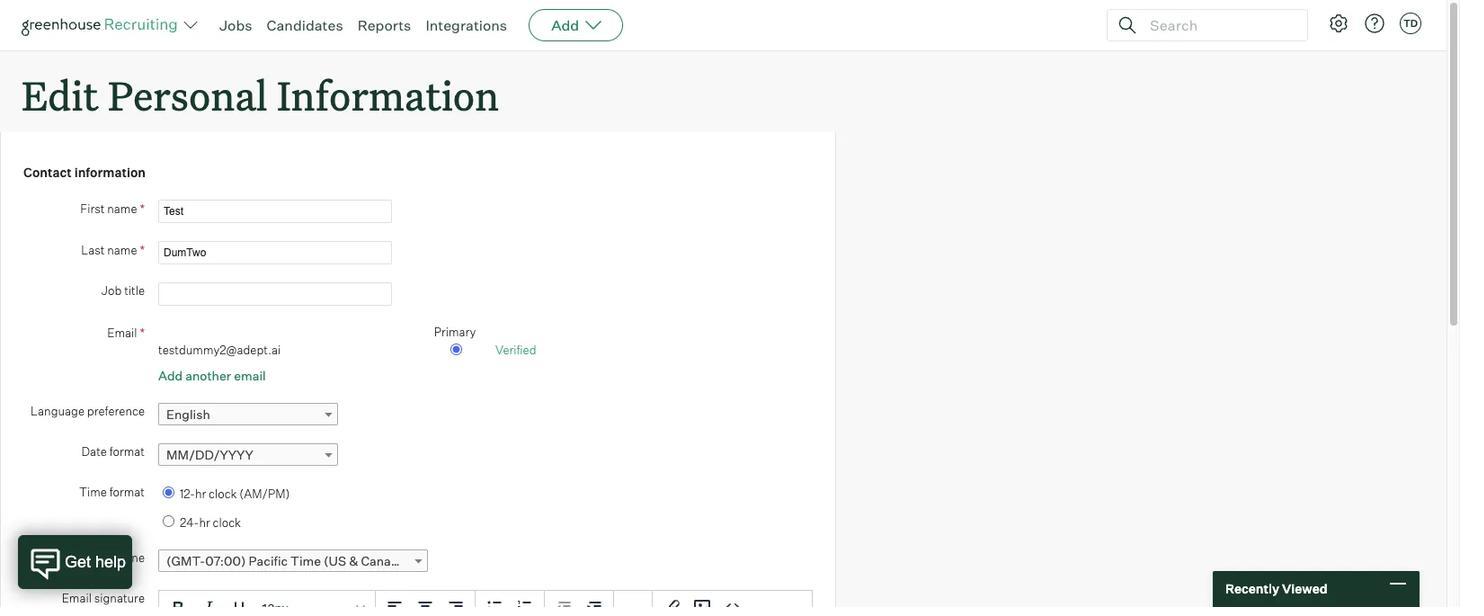 Task type: locate. For each thing, give the bounding box(es) containing it.
* for first name *
[[140, 200, 145, 216]]

name right the "last" at the top of the page
[[107, 243, 137, 257]]

1 vertical spatial *
[[140, 242, 145, 257]]

0 horizontal spatial email
[[62, 591, 92, 606]]

add
[[552, 16, 579, 34], [158, 368, 183, 383]]

time zone
[[89, 551, 145, 565]]

last
[[81, 243, 105, 257]]

1 vertical spatial email
[[62, 591, 92, 606]]

job title
[[102, 283, 145, 297]]

1 vertical spatial add
[[158, 368, 183, 383]]

* up title
[[140, 242, 145, 257]]

email signature
[[62, 591, 145, 606]]

name inside "last name *"
[[107, 243, 137, 257]]

name for first name *
[[107, 201, 137, 216]]

name inside first name *
[[107, 201, 137, 216]]

email for *
[[107, 325, 137, 340]]

testdummy2@adept.ai
[[158, 343, 281, 357]]

preference
[[87, 404, 145, 418]]

td
[[1404, 17, 1419, 30]]

2 name from the top
[[107, 243, 137, 257]]

clock down 12-hr clock (am/pm)
[[213, 515, 241, 530]]

hr up 24-hr clock
[[195, 487, 206, 501]]

job
[[102, 283, 122, 297]]

None text field
[[158, 199, 392, 223], [158, 241, 392, 264], [158, 199, 392, 223], [158, 241, 392, 264]]

0 vertical spatial *
[[140, 200, 145, 216]]

clock up 24-hr clock
[[209, 487, 237, 501]]

mm/dd/yyyy link
[[158, 444, 338, 466]]

0 horizontal spatial add
[[158, 368, 183, 383]]

hr for 12-
[[195, 487, 206, 501]]

add another email link
[[158, 368, 266, 383]]

0 vertical spatial hr
[[195, 487, 206, 501]]

3 toolbar from the left
[[476, 591, 545, 607]]

format right date
[[109, 445, 145, 459]]

0 vertical spatial email
[[107, 325, 137, 340]]

* down title
[[140, 324, 145, 340]]

time left (us
[[291, 553, 321, 569]]

contact information
[[23, 165, 146, 180]]

* down "information" at the left top
[[140, 200, 145, 216]]

12-
[[180, 487, 195, 501]]

name
[[107, 201, 137, 216], [107, 243, 137, 257]]

first name *
[[80, 200, 145, 216]]

email down "job title"
[[107, 325, 137, 340]]

time
[[79, 485, 107, 499], [89, 551, 116, 565], [291, 553, 321, 569]]

1 vertical spatial clock
[[213, 515, 241, 530]]

1 vertical spatial hr
[[199, 515, 210, 530]]

email
[[107, 325, 137, 340], [62, 591, 92, 606]]

add another email
[[158, 368, 266, 383]]

clock
[[209, 487, 237, 501], [213, 515, 241, 530]]

add button
[[529, 9, 624, 41]]

1 * from the top
[[140, 200, 145, 216]]

None radio
[[450, 344, 462, 355]]

group
[[159, 591, 812, 607]]

0 vertical spatial format
[[109, 445, 145, 459]]

1 format from the top
[[109, 445, 145, 459]]

0 vertical spatial clock
[[209, 487, 237, 501]]

td button
[[1397, 9, 1426, 38]]

07:00)
[[205, 553, 246, 569]]

recently viewed
[[1226, 581, 1328, 597]]

4 toolbar from the left
[[545, 591, 614, 607]]

integrations
[[426, 16, 507, 34]]

2 format from the top
[[109, 485, 145, 499]]

1 vertical spatial format
[[109, 485, 145, 499]]

5 toolbar from the left
[[614, 591, 653, 607]]

1 name from the top
[[107, 201, 137, 216]]

*
[[140, 200, 145, 216], [140, 242, 145, 257], [140, 324, 145, 340]]

hr right 24-hr clock option
[[199, 515, 210, 530]]

edit
[[22, 68, 99, 121]]

2 vertical spatial *
[[140, 324, 145, 340]]

name right the first on the left top of page
[[107, 201, 137, 216]]

information
[[277, 68, 499, 121]]

add inside popup button
[[552, 16, 579, 34]]

&
[[349, 553, 358, 569]]

time down date
[[79, 485, 107, 499]]

email left signature
[[62, 591, 92, 606]]

1 toolbar from the left
[[159, 591, 376, 607]]

format left "12-hr clock (am/pm)" radio
[[109, 485, 145, 499]]

contact
[[23, 165, 72, 180]]

time left zone
[[89, 551, 116, 565]]

email inside email *
[[107, 325, 137, 340]]

1 horizontal spatial add
[[552, 16, 579, 34]]

english
[[166, 407, 210, 422]]

greenhouse recruiting image
[[22, 14, 183, 36]]

format
[[109, 445, 145, 459], [109, 485, 145, 499]]

1 vertical spatial name
[[107, 243, 137, 257]]

date
[[81, 445, 107, 459]]

1 horizontal spatial email
[[107, 325, 137, 340]]

time for time format
[[79, 485, 107, 499]]

0 vertical spatial add
[[552, 16, 579, 34]]

2 * from the top
[[140, 242, 145, 257]]

first
[[80, 201, 105, 216]]

0 vertical spatial name
[[107, 201, 137, 216]]

another
[[185, 368, 231, 383]]

toolbar
[[159, 591, 376, 607], [376, 591, 476, 607], [476, 591, 545, 607], [545, 591, 614, 607], [614, 591, 653, 607], [653, 591, 752, 607]]

12-hr clock (am/pm)
[[180, 487, 290, 501]]

hr
[[195, 487, 206, 501], [199, 515, 210, 530]]

(gmt-07:00) pacific time (us & canada)
[[166, 553, 411, 569]]

information
[[74, 165, 146, 180]]

signature
[[94, 591, 145, 606]]

recently
[[1226, 581, 1280, 597]]



Task type: vqa. For each thing, say whether or not it's contained in the screenshot.
'hr'
yes



Task type: describe. For each thing, give the bounding box(es) containing it.
configure image
[[1329, 13, 1350, 34]]

format for date format
[[109, 445, 145, 459]]

last name *
[[81, 242, 145, 257]]

add for add another email
[[158, 368, 183, 383]]

hr for 24-
[[199, 515, 210, 530]]

reports
[[358, 16, 411, 34]]

clock for 12-
[[209, 487, 237, 501]]

title
[[124, 283, 145, 297]]

canada)
[[361, 553, 411, 569]]

personal
[[108, 68, 268, 121]]

jobs link
[[219, 16, 252, 34]]

(am/pm)
[[240, 487, 290, 501]]

time for time zone
[[89, 551, 116, 565]]

2 toolbar from the left
[[376, 591, 476, 607]]

* for last name *
[[140, 242, 145, 257]]

name for last name *
[[107, 243, 137, 257]]

24-hr clock
[[180, 515, 241, 530]]

(us
[[324, 553, 346, 569]]

language
[[31, 404, 85, 418]]

email *
[[107, 324, 145, 340]]

candidates
[[267, 16, 343, 34]]

integrations link
[[426, 16, 507, 34]]

verified
[[496, 343, 537, 357]]

24-hr clock radio
[[163, 515, 174, 527]]

candidates link
[[267, 16, 343, 34]]

english link
[[158, 403, 338, 426]]

td button
[[1400, 13, 1422, 34]]

Job title text field
[[158, 282, 392, 306]]

pacific
[[249, 553, 288, 569]]

3 * from the top
[[140, 324, 145, 340]]

date format
[[81, 445, 145, 459]]

12-hr clock (AM/PM) radio
[[163, 487, 174, 498]]

24-
[[180, 515, 199, 530]]

add for add
[[552, 16, 579, 34]]

format for time format
[[109, 485, 145, 499]]

(gmt-07:00) pacific time (us & canada) link
[[158, 550, 428, 572]]

reports link
[[358, 16, 411, 34]]

time format
[[79, 485, 145, 499]]

email
[[234, 368, 266, 383]]

6 toolbar from the left
[[653, 591, 752, 607]]

viewed
[[1283, 581, 1328, 597]]

mm/dd/yyyy
[[166, 447, 253, 463]]

(gmt-
[[166, 553, 205, 569]]

zone
[[119, 551, 145, 565]]

edit personal information
[[22, 68, 499, 121]]

Search text field
[[1146, 12, 1292, 38]]

language preference
[[31, 404, 145, 418]]

email for signature
[[62, 591, 92, 606]]

primary
[[434, 324, 476, 339]]

clock for 24-
[[213, 515, 241, 530]]

jobs
[[219, 16, 252, 34]]



